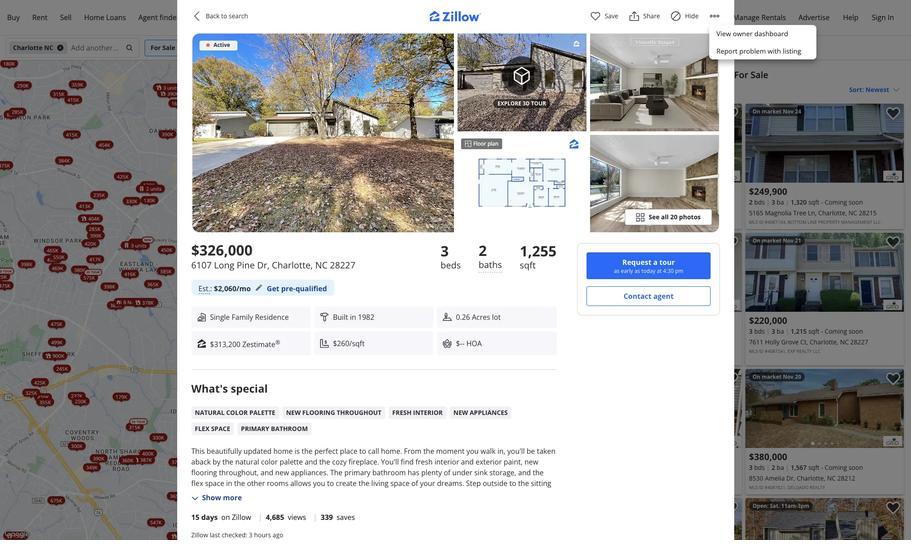Task type: locate. For each thing, give the bounding box(es) containing it.
zillow inside listed status list
[[232, 512, 251, 522]]

250k for bottommost 250k link
[[75, 398, 86, 405]]

0 horizontal spatial units
[[135, 242, 146, 249]]

2 horizontal spatial 420k
[[363, 368, 374, 374]]

- up 5165 magnolia tree ln, charlotte, nc 28215 link
[[822, 198, 824, 206]]

carolina
[[626, 219, 648, 225]]

365k
[[147, 281, 159, 287], [536, 301, 548, 307], [170, 493, 181, 499]]

250k for topmost 250k link
[[197, 209, 208, 216]]

1 horizontal spatial flooring
[[303, 408, 335, 417]]

units for 3 units link
[[167, 84, 179, 91]]

550k
[[53, 253, 64, 260]]

1 vertical spatial 275k
[[181, 492, 192, 499]]

hours
[[254, 531, 271, 539]]

0 horizontal spatial 300k link
[[68, 442, 85, 450]]

color up primary
[[226, 408, 248, 417]]

4:30
[[663, 267, 674, 275]]

is up appliances.
[[295, 446, 300, 456]]

275k
[[420, 340, 432, 346], [181, 492, 192, 499]]

475k link
[[0, 161, 13, 169], [0, 281, 13, 289], [47, 320, 65, 328]]

id inside 5165 magnolia tree ln, charlotte, nc 28215 mls id #4087104, bottom line property management llc
[[760, 219, 764, 225]]

units
[[167, 84, 179, 91], [150, 185, 162, 192], [135, 242, 146, 249]]

489k
[[569, 103, 580, 110]]

waiting
[[191, 500, 215, 510]]

llc down 7611 holly grove ct, charlotte, nc 28227 link
[[814, 348, 821, 354]]

bds for $380,000
[[755, 463, 766, 472]]

it
[[272, 500, 276, 510]]

0 horizontal spatial chevron right image
[[727, 138, 738, 149]]

google image
[[2, 529, 32, 540]]

manage rentals
[[734, 13, 787, 22]]

color inside this beautifully updated home is the perfect place to call home. from the moment you walk in, you'll be taken aback by the natural color palette and the cozy fireplace. you'll find fresh interior and exterior paint, new flooring throughout, and new appliances. the primary bathroom has plenty of under sink storage, and the flex space in the other rooms allows you to create the living space of your dreams. step outside to the sitting area in the backyard and you'll be ready to relax and enjoy the fresh air. this home is move-in ready and waiting for you to make it your own.
[[261, 457, 278, 467]]

ba up magnolia in the right top of the page
[[777, 198, 785, 206]]

of up dreams.
[[444, 468, 451, 478]]

1 | from the left
[[259, 512, 262, 522]]

315k inside 3d tour 315k
[[129, 424, 140, 430]]

1 horizontal spatial chevron right image
[[890, 403, 900, 414]]

0 vertical spatial 365k
[[147, 281, 159, 287]]

3d inside 3d tour 180k
[[283, 364, 287, 368]]

nc inside 7611 holly grove ct, charlotte, nc 28227 mls id #4087241, exp realty llc
[[841, 338, 849, 346]]

on down 5165
[[753, 237, 761, 244]]

359k link
[[68, 80, 86, 88]]

0 horizontal spatial 384k link
[[55, 156, 73, 164]]

fresh
[[416, 457, 433, 467], [400, 489, 418, 499]]

allows
[[291, 479, 311, 488]]

1 vertical spatial 385k
[[110, 302, 121, 309]]

290k inside the 290k 339k
[[321, 297, 332, 304]]

0 vertical spatial you'll
[[508, 446, 525, 456]]

dr, inside the 8530 amelia dr, charlotte, nc 28212 mls id #4087821, delgado realty
[[787, 474, 796, 483]]

0 horizontal spatial 425k link
[[31, 378, 49, 386]]

350k inside 3d tour 350k
[[385, 90, 397, 97]]

contact
[[624, 291, 652, 301]]

search
[[229, 12, 248, 20]]

coming for $359,900
[[663, 198, 686, 206]]

- coming soon up the 8530 amelia dr, charlotte, nc 28212 "link"
[[822, 463, 864, 472]]

0 vertical spatial 28212
[[671, 209, 689, 217]]

1 vertical spatial dr,
[[787, 474, 796, 483]]

coming up 7611 holly grove ct, charlotte, nc 28227 link
[[825, 327, 848, 336]]

28212 inside the 8530 amelia dr, charlotte, nc 28212 mls id #4087821, delgado realty
[[838, 474, 856, 483]]

450k for the bottommost 450k link
[[396, 367, 407, 374]]

0 vertical spatial 130k link
[[140, 196, 158, 204]]

1 horizontal spatial zillow
[[232, 512, 251, 522]]

coming up 5165 magnolia tree ln, charlotte, nc 28215 link
[[825, 198, 848, 206]]

320k link
[[218, 186, 236, 194]]

355k for the left 355k link
[[39, 399, 51, 405]]

charlotte for charlotte nc
[[13, 43, 43, 52]]

bds up 5832
[[593, 198, 603, 206]]

20 inside main content
[[796, 373, 802, 381]]

chevron left image down on market nov 20 at right bottom
[[751, 403, 761, 414]]

flooring up perfect
[[303, 408, 335, 417]]

365k left "area"
[[170, 493, 181, 499]]

and right the relax
[[353, 489, 366, 499]]

1 vertical spatial 3d tour
[[285, 293, 299, 297]]

and up under
[[461, 457, 474, 467]]

ba up pl,
[[615, 198, 623, 206]]

390k for middle 390k link
[[162, 131, 173, 137]]

360k down 0.26
[[462, 334, 473, 341]]

8011 tiburon cir, charlotte, nc 28215 image
[[746, 498, 905, 540]]

id down 5832
[[597, 219, 602, 225]]

343k link
[[526, 299, 551, 307]]

nov down 'carolina'
[[621, 237, 632, 244]]

market for $249,900
[[762, 108, 782, 115]]

the right 'from'
[[424, 446, 435, 456]]

remove boundary
[[451, 72, 508, 80]]

id inside the 8530 amelia dr, charlotte, nc 28212 mls id #4087821, delgado realty
[[760, 484, 764, 491]]

3d inside 3d tour 575k
[[86, 270, 90, 274]]

flex space list item
[[191, 423, 234, 435]]

7611 holly grove ct, charlotte, nc 28227 link
[[750, 337, 901, 348]]

0 vertical spatial 425k
[[117, 173, 128, 180]]

sqft
[[647, 198, 658, 206], [809, 198, 820, 206], [520, 259, 536, 271], [809, 327, 820, 336], [809, 463, 820, 472]]

1 vertical spatial 3 ba
[[772, 327, 785, 336]]

$-- hoa
[[456, 338, 482, 348]]

zillow right on
[[232, 512, 251, 522]]

you
[[467, 446, 479, 456], [313, 479, 326, 488], [229, 500, 241, 510]]

21 for $145,000
[[634, 237, 640, 244]]

you down appliances.
[[313, 479, 326, 488]]

main content
[[577, 60, 912, 540]]

420k left 237k
[[37, 394, 49, 401]]

0 horizontal spatial 290k
[[17, 82, 28, 89]]

385k left 8
[[110, 302, 121, 309]]

flooring down aback
[[191, 468, 217, 478]]

1 horizontal spatial homes
[[558, 319, 575, 326]]

0 vertical spatial 3d tour
[[464, 213, 477, 217]]

390k for bottommost 390k link
[[93, 455, 104, 462]]

2 horizontal spatial 355k
[[249, 144, 260, 151]]

llc inside 5165 magnolia tree ln, charlotte, nc 28215 mls id #4087104, bottom line property management llc
[[874, 219, 882, 225]]

you'll up "paint,"
[[508, 446, 525, 456]]

1 vertical spatial 355k
[[39, 399, 51, 405]]

7011 stonington ln, charlotte, nc 28227 image
[[584, 369, 743, 448]]

1 view larger view of the 2 photo of this home image from the left
[[458, 34, 587, 131]]

1 horizontal spatial as
[[635, 267, 640, 275]]

mls down 8530
[[750, 484, 758, 491]]

coming up see all 20 photos
[[663, 198, 686, 206]]

2 horizontal spatial chevron down image
[[894, 86, 901, 93]]

on for $145,000
[[591, 237, 599, 244]]

report
[[717, 46, 738, 55]]

zillow logo image
[[573, 40, 580, 47], [569, 138, 580, 149], [197, 338, 207, 348]]

1 horizontal spatial palette
[[280, 457, 303, 467]]

1 vertical spatial 385k link
[[107, 301, 124, 309]]

insights tags list
[[191, 403, 557, 435]]

manage rentals link
[[727, 7, 793, 28]]

charlotte inside main content
[[586, 69, 626, 81]]

3d tour 180k
[[281, 364, 297, 375]]

390k up 160k in the left top of the page
[[167, 90, 179, 97]]

be
[[527, 446, 535, 456], [295, 489, 304, 499]]

market for $359,900
[[600, 108, 620, 115]]

you'll down rooms
[[276, 489, 293, 499]]

zillow left last
[[191, 531, 208, 539]]

3d inside 3d tour 315k
[[132, 420, 136, 424]]

1 vertical spatial 20
[[796, 373, 802, 381]]

0 horizontal spatial 28212
[[671, 209, 689, 217]]

on down 5832
[[591, 237, 599, 244]]

28227 inside 7611 holly grove ct, charlotte, nc 28227 mls id #4087241, exp realty llc
[[851, 338, 869, 346]]

- for $249,900
[[822, 198, 824, 206]]

nov for $380,000
[[784, 373, 794, 381]]

link down 221k link
[[470, 225, 491, 237]]

ba up amelia
[[777, 463, 785, 472]]

0 horizontal spatial 180k
[[3, 60, 15, 67]]

sink
[[475, 468, 488, 478]]

tour inside 3d tour 350k
[[393, 86, 402, 90]]

show more button
[[191, 492, 242, 503]]

1 vertical spatial 290k link
[[317, 297, 335, 305]]

tour for 180k
[[288, 364, 297, 368]]

floor plan preview, click to explore more image
[[478, 158, 567, 209]]

acres
[[472, 312, 491, 322]]

sqft for 1,320
[[809, 198, 820, 206]]

2 chevron right image from the left
[[890, 532, 900, 540]]

listed status list
[[191, 512, 557, 523]]

0 horizontal spatial 450k
[[161, 246, 172, 253]]

bds up 8530
[[755, 463, 766, 472]]

- for $220,000
[[822, 327, 824, 336]]

tour inside 3d tour 575k
[[91, 270, 100, 274]]

2 horizontal spatial homes
[[702, 69, 733, 81]]

ba for $380,000
[[777, 463, 785, 472]]

chevron down image
[[389, 44, 396, 51], [894, 86, 901, 93], [191, 495, 199, 502]]

1 3 ba from the top
[[772, 198, 785, 206]]

1 horizontal spatial is
[[468, 489, 474, 499]]

chevron right image
[[727, 138, 738, 149], [890, 403, 900, 414]]

zillow
[[232, 512, 251, 522], [191, 531, 208, 539]]

3d tour
[[464, 213, 477, 217], [285, 293, 299, 297]]

1 horizontal spatial home
[[447, 489, 467, 499]]

nov for $249,900
[[784, 108, 794, 115]]

your right it
[[278, 500, 293, 510]]

nc inside 5832 amity pl, charlotte, nc 28212 mls id #4086463, carolina sky real estate group, llc
[[661, 209, 669, 217]]

charlotte, down 1,165 sqft
[[630, 209, 659, 217]]

search image
[[126, 44, 133, 51]]

fresh up plenty
[[416, 457, 433, 467]]

2 horizontal spatial 335k link
[[528, 309, 553, 317]]

8530 amelia dr, charlotte, nc 28212 image
[[746, 369, 905, 448], [884, 436, 903, 446]]

939k link
[[554, 107, 572, 115]]

tour inside request a tour as early as today at 4:30 pm
[[660, 257, 675, 267]]

1 on market nov 21 from the left
[[591, 237, 640, 244]]

2 vertical spatial 380k
[[536, 301, 547, 308]]

8
[[123, 299, 126, 305]]

375k
[[563, 161, 575, 167]]

coming for $220,000
[[825, 327, 848, 336]]

mls inside 5832 amity pl, charlotte, nc 28212 mls id #4086463, carolina sky real estate group, llc
[[588, 219, 596, 225]]

nc inside "$326,000 6107 long pine dr, charlotte, nc 28227"
[[315, 259, 328, 271]]

move-
[[475, 489, 496, 499]]

primary bathroom list item
[[238, 423, 312, 435]]

clear field image
[[125, 44, 132, 51]]

440k
[[276, 235, 287, 242]]

- coming soon for $220,000
[[822, 327, 864, 336]]

362k
[[431, 58, 442, 64]]

hide image
[[671, 11, 682, 21]]

384k inside 384k 359k
[[58, 157, 69, 164]]

nov left 24
[[784, 108, 794, 115]]

save this home image for $380,000
[[887, 373, 901, 386]]

lot
[[492, 312, 501, 322]]

350k link up 175k link
[[257, 179, 275, 187]]

hammer image
[[320, 312, 330, 322]]

2 horizontal spatial 365k link
[[526, 300, 551, 308]]

help
[[844, 13, 859, 22]]

re-center button
[[530, 67, 570, 85]]

425k for bottommost 425k "link"
[[34, 379, 45, 386]]

get pre-qualified link
[[267, 283, 327, 294]]

130k link down 2 units link
[[140, 196, 158, 204]]

and up rooms
[[261, 468, 274, 478]]

view larger view of the 2 photo of this home image
[[458, 34, 587, 131], [590, 34, 720, 131]]

report problem with listing
[[717, 46, 802, 55]]

0 vertical spatial 420k
[[85, 240, 96, 247]]

llc for $359,900
[[703, 219, 711, 225]]

330k link down 2 units link
[[123, 197, 140, 205]]

view larger view of the 3 photo of this home image
[[590, 135, 720, 232]]

zestimate
[[243, 340, 276, 350]]

llc inside 7611 holly grove ct, charlotte, nc 28227 mls id #4087241, exp realty llc
[[814, 348, 821, 354]]

3 bds up 5832
[[588, 198, 603, 206]]

3 ba for $249,900
[[772, 198, 785, 206]]

1 vertical spatial color
[[261, 457, 278, 467]]

2 3 ba from the top
[[772, 327, 785, 336]]

0 horizontal spatial 275k
[[181, 492, 192, 499]]

on down 7611
[[753, 373, 761, 381]]

2 21 from the left
[[796, 237, 802, 244]]

365k up the 35
[[536, 301, 548, 307]]

370k link
[[344, 117, 362, 125], [510, 124, 528, 132], [525, 299, 550, 307], [239, 443, 257, 451]]

1 horizontal spatial 20
[[796, 373, 802, 381]]

soon for $359,900
[[687, 198, 702, 206]]

3d tour for the left the 3d tour link
[[285, 293, 299, 297]]

as
[[614, 267, 620, 275], [635, 267, 640, 275]]

$313,200 zestimate ®
[[210, 338, 281, 350]]

380k up 575k
[[74, 266, 85, 273]]

319k
[[282, 277, 294, 284]]

21
[[634, 237, 640, 244], [796, 237, 802, 244]]

sqft for 1,567
[[809, 463, 820, 472]]

0 horizontal spatial dr,
[[257, 259, 270, 271]]

pl,
[[622, 209, 629, 217]]

380k for the rightmost "380k" link
[[536, 301, 547, 308]]

0 vertical spatial 20
[[671, 213, 678, 221]]

charlotte, inside 5832 amity pl, charlotte, nc 28212 mls id #4086463, carolina sky real estate group, llc
[[630, 209, 659, 217]]

380k for the top "380k" link
[[167, 84, 178, 91]]

1 ready from the left
[[305, 489, 324, 499]]

384k for 384k 359k
[[58, 157, 69, 164]]

1 vertical spatial your
[[278, 500, 293, 510]]

and down "sitting"
[[525, 489, 538, 499]]

290k for 290k
[[17, 82, 28, 89]]

ba for $249,900
[[777, 198, 785, 206]]

0 vertical spatial 384k
[[58, 157, 69, 164]]

tour right a
[[660, 257, 675, 267]]

5832 amity pl, charlotte, nc 28212 image
[[584, 104, 743, 183], [722, 171, 741, 181]]

398k for the left 398k link
[[21, 261, 32, 267]]

mls inside 7611 holly grove ct, charlotte, nc 28227 mls id #4087241, exp realty llc
[[750, 348, 758, 354]]

390k link up 349k
[[90, 454, 107, 462]]

aback
[[191, 457, 211, 467]]

398k for the right 398k link
[[104, 283, 115, 290]]

1 horizontal spatial on market nov 21
[[753, 237, 802, 244]]

21 down 'carolina'
[[634, 237, 640, 244]]

245k link
[[53, 365, 71, 373]]

save this home image
[[725, 236, 739, 249], [887, 502, 901, 515]]

180k inside 3d tour 180k
[[281, 368, 292, 375]]

save this home image
[[725, 107, 739, 120], [887, 107, 901, 120], [887, 236, 901, 249], [725, 373, 739, 386], [887, 373, 901, 386], [725, 502, 739, 515]]

grid image
[[636, 212, 646, 222]]

415k link
[[64, 96, 82, 104], [63, 130, 81, 138]]

three dimensional image
[[512, 66, 532, 86]]

900k
[[52, 352, 64, 359]]

420k up 417k "link"
[[85, 240, 96, 247]]

homes for 8 new homes
[[139, 299, 155, 305]]

4,685
[[266, 512, 284, 522]]

7329 twillingate dr, charlotte, nc 28215 image
[[584, 498, 743, 540]]

chevron left image
[[588, 138, 599, 149], [751, 403, 761, 414], [751, 532, 761, 540]]

4811 spring lake dr apt a, charlotte, nc 28212 image
[[584, 233, 743, 312], [722, 300, 741, 310]]

20
[[671, 213, 678, 221], [796, 373, 802, 381]]

-
[[660, 198, 662, 206], [822, 198, 824, 206], [822, 327, 824, 336], [463, 338, 465, 348], [822, 463, 824, 472]]

what's
[[191, 381, 228, 396]]

2 horizontal spatial 365k
[[536, 301, 548, 307]]

0 vertical spatial fresh
[[416, 457, 433, 467]]

flooring inside this beautifully updated home is the perfect place to call home. from the moment you walk in, you'll be taken aback by the natural color palette and the cozy fireplace. you'll find fresh interior and exterior paint, new flooring throughout, and new appliances. the primary bathroom has plenty of under sink storage, and the flex space in the other rooms allows you to create the living space of your dreams. step outside to the sitting area in the backyard and you'll be ready to relax and enjoy the fresh air. this home is move-in ready and waiting for you to make it your own.
[[191, 468, 217, 478]]

1 horizontal spatial 400k
[[358, 122, 370, 129]]

1 horizontal spatial 3 units
[[163, 84, 179, 91]]

storage,
[[490, 468, 517, 478]]

1 horizontal spatial chevron right image
[[890, 532, 900, 540]]

2 on market nov 21 from the left
[[753, 237, 802, 244]]

nov for $359,900
[[621, 108, 632, 115]]

0 vertical spatial home
[[274, 446, 293, 456]]

chevron right image
[[727, 532, 738, 540], [890, 532, 900, 540]]

tour for 575k
[[91, 270, 100, 274]]

0 horizontal spatial you'll
[[276, 489, 293, 499]]

property images, use arrow keys to navigate, image 1 of 29 group
[[746, 498, 905, 540]]

as left early
[[614, 267, 620, 275]]

390k link
[[157, 89, 182, 97], [159, 130, 176, 138], [90, 454, 107, 462]]

the down perfect
[[320, 457, 331, 467]]

you'll
[[381, 457, 399, 467]]

| left '339'
[[313, 512, 317, 522]]

natural
[[235, 457, 259, 467]]

interior down moment
[[435, 457, 460, 467]]

285k link
[[8, 108, 26, 116], [86, 225, 103, 233]]

2 inside 2 units link
[[146, 185, 149, 192]]

120k
[[143, 182, 155, 189]]

llc inside 5832 amity pl, charlotte, nc 28212 mls id #4086463, carolina sky real estate group, llc
[[703, 219, 711, 225]]

0 vertical spatial chevron left image
[[588, 138, 599, 149]]

250k left 179k link
[[75, 398, 86, 405]]

1 vertical spatial 3 units
[[131, 242, 146, 249]]

1 vertical spatial zillow
[[191, 531, 208, 539]]

chevron left image down open:
[[751, 532, 761, 540]]

mls down 5165
[[750, 219, 758, 225]]

the right by at the left
[[223, 457, 234, 467]]

tour inside 3d tour 180k
[[288, 364, 297, 368]]

market down #4086463,
[[600, 237, 620, 244]]

for
[[217, 500, 227, 510]]

1 vertical spatial interior
[[435, 457, 460, 467]]

tour for 350k
[[393, 86, 402, 90]]

homes right &
[[702, 69, 733, 81]]

2 horizontal spatial chevron down image
[[443, 44, 450, 51]]

new
[[127, 299, 138, 305], [547, 319, 557, 326], [286, 408, 301, 417], [454, 408, 468, 417]]

hoa image
[[443, 338, 453, 348]]

new appliances list item
[[450, 407, 512, 419]]

see
[[649, 213, 660, 221]]

palette inside "list item"
[[250, 408, 276, 417]]

1 horizontal spatial 420k
[[85, 240, 96, 247]]

0 horizontal spatial on market nov 21
[[591, 237, 640, 244]]

28212 for $359,900
[[671, 209, 689, 217]]

455k link
[[268, 428, 286, 436]]

property images, use arrow keys to navigate, image 1 of 10 group
[[746, 369, 905, 450]]

330k down 2 units link
[[126, 198, 137, 204]]

to down the
[[327, 479, 334, 488]]

360k link left 387k
[[119, 456, 136, 464]]

management
[[842, 219, 873, 225]]

save this home image for $249,900
[[887, 107, 901, 120]]

3d tour 355k
[[234, 476, 250, 487]]

- coming soon up 5165 magnolia tree ln, charlotte, nc 28215 link
[[822, 198, 864, 206]]

in left 3d tour 355k
[[226, 479, 233, 488]]

on market nov 20
[[753, 373, 802, 381]]

sqft inside 1,255 sqft
[[520, 259, 536, 271]]

221k
[[462, 209, 474, 216]]

285k inside 285k link
[[89, 225, 100, 232]]

28227
[[330, 259, 356, 271], [851, 338, 869, 346]]

275k link left 'hoa' image at the left bottom of the page
[[417, 339, 435, 347]]

chevron down image
[[236, 44, 243, 51], [320, 44, 327, 51], [443, 44, 450, 51]]

| for | 339 saves
[[313, 512, 317, 522]]

35 new homes link
[[530, 318, 578, 326]]

0 vertical spatial 300k link
[[68, 442, 85, 450]]

close image
[[512, 73, 518, 80]]

340k link up the 35
[[526, 302, 551, 310]]

1 vertical spatial 180k
[[281, 368, 292, 375]]

28212 inside 5832 amity pl, charlotte, nc 28212 mls id #4086463, carolina sky real estate group, llc
[[671, 209, 689, 217]]

1 horizontal spatial tour
[[660, 257, 675, 267]]

315k for left 315k link
[[53, 90, 64, 97]]

1 vertical spatial 300k link
[[191, 472, 209, 480]]

675k link
[[47, 496, 65, 504]]

0 vertical spatial 335k link
[[475, 187, 493, 195]]

market
[[600, 108, 620, 115], [762, 108, 782, 115], [600, 237, 620, 244], [762, 237, 782, 244], [762, 373, 782, 381]]

2 vertical spatial units
[[135, 242, 146, 249]]

1 vertical spatial tour
[[660, 257, 675, 267]]

0 vertical spatial 330k
[[126, 198, 137, 204]]

2 horizontal spatial 420k link
[[360, 367, 377, 375]]

415k for the bottommost 415k "link"
[[66, 131, 77, 138]]

2 view larger view of the 2 photo of this home image from the left
[[590, 34, 720, 131]]

sqft up see
[[647, 198, 658, 206]]

1 vertical spatial you'll
[[276, 489, 293, 499]]

interior right the fresh at the bottom of the page
[[413, 408, 443, 417]]

275k link down flex
[[178, 492, 195, 500]]

349k
[[86, 464, 97, 471]]

soon for $380,000
[[849, 463, 864, 472]]

request a tour as early as today at 4:30 pm
[[614, 257, 684, 275]]

interior inside list item
[[413, 408, 443, 417]]

335k link down 353k
[[528, 309, 553, 317]]

bds for $359,900
[[593, 198, 603, 206]]

property images, use arrow keys to navigate, image 1 of 2 group
[[584, 104, 743, 185]]

2 ba for $380,000
[[772, 463, 785, 472]]

on right 489k
[[591, 108, 599, 115]]

&
[[693, 69, 700, 81]]

0 horizontal spatial 300k
[[71, 443, 82, 449]]

2 vertical spatial 380k link
[[525, 300, 550, 308]]

charlotte inside filters element
[[13, 43, 43, 52]]

3d tour link
[[458, 212, 479, 224], [279, 292, 300, 304]]

0 horizontal spatial be
[[295, 489, 304, 499]]

report problem with listing button
[[710, 42, 817, 59]]

398k link
[[17, 260, 35, 268], [100, 283, 118, 291]]

charlotte, inside 7611 holly grove ct, charlotte, nc 28227 mls id #4087241, exp realty llc
[[810, 338, 839, 346]]

360k left 387k
[[122, 457, 133, 464]]

350k link down 499k link
[[46, 352, 64, 360]]

chevron left image for $380,000
[[751, 403, 761, 414]]

384k link
[[55, 156, 73, 164], [130, 298, 155, 306]]

chevron right image for $359,900
[[727, 138, 738, 149]]

soon for $220,000
[[849, 327, 864, 336]]

0 vertical spatial 285k
[[11, 108, 23, 115]]

2 | from the left
[[313, 512, 317, 522]]

on for $359,900
[[591, 108, 599, 115]]

tour for a
[[660, 257, 675, 267]]

1 chevron right image from the left
[[727, 532, 738, 540]]

21 down bottom
[[796, 237, 802, 244]]

315k
[[53, 90, 64, 97], [454, 207, 466, 214], [129, 424, 140, 430]]

1 horizontal spatial you
[[313, 479, 326, 488]]

380k up the 35
[[536, 301, 547, 308]]

link
[[470, 225, 491, 237], [279, 495, 300, 507]]

360k link down 0.26
[[459, 333, 477, 341]]

exp
[[788, 348, 796, 354]]

tour inside 3d tour 315k
[[136, 420, 145, 424]]

dr, up the delgado at the right bottom of page
[[787, 474, 796, 483]]

nc inside 5165 magnolia tree ln, charlotte, nc 28215 mls id #4087104, bottom line property management llc
[[849, 209, 858, 217]]

5165 magnolia tree ln, charlotte, nc 28215 image
[[746, 104, 905, 183], [884, 171, 903, 181]]

290k up hammer image
[[321, 297, 332, 304]]

1 21 from the left
[[634, 237, 640, 244]]

today
[[642, 267, 656, 275]]

new flooring throughout list item
[[283, 407, 385, 419]]

0 vertical spatial chevron right image
[[727, 138, 738, 149]]

0 horizontal spatial 365k
[[147, 281, 159, 287]]

mls inside 5165 magnolia tree ln, charlotte, nc 28215 mls id #4087104, bottom line property management llc
[[750, 219, 758, 225]]

1 vertical spatial 450k
[[396, 367, 407, 374]]

chevron right image inside property images, use arrow keys to navigate, image 1 of 10 group
[[890, 403, 900, 414]]

1 vertical spatial 384k link
[[130, 298, 155, 306]]

tour for 3d
[[532, 100, 547, 107]]

homes right 338k
[[558, 319, 575, 326]]

mls inside the 8530 amelia dr, charlotte, nc 28212 mls id #4087821, delgado realty
[[750, 484, 758, 491]]

chevron right image inside property images, use arrow keys to navigate, image 1 of 2 group
[[727, 138, 738, 149]]

flooring inside list item
[[303, 408, 335, 417]]

tour inside 3d tour 355k
[[242, 476, 250, 480]]

235k
[[93, 192, 105, 198]]

dr, right pine
[[257, 259, 270, 271]]

300k link up 349k link
[[68, 442, 85, 450]]

355k link
[[246, 143, 264, 151], [36, 398, 54, 406]]

7611 holly grove ct, charlotte, nc 28227 image
[[884, 300, 903, 310]]

be left taken
[[527, 446, 535, 456]]

0 horizontal spatial 380k link
[[71, 266, 89, 274]]

0 vertical spatial 398k
[[21, 261, 32, 267]]

chevron right image for $380,000
[[890, 403, 900, 414]]

main navigation
[[0, 0, 912, 36]]

new right 8
[[127, 299, 138, 305]]

$326,000 6107 long pine dr, charlotte, nc 28227
[[191, 240, 356, 271]]

1 vertical spatial units
[[150, 185, 162, 192]]



Task type: describe. For each thing, give the bounding box(es) containing it.
1 horizontal spatial 315k link
[[451, 206, 469, 214]]

0 vertical spatial 415k link
[[64, 96, 82, 104]]

3 inside 3 beds
[[441, 241, 449, 260]]

0 horizontal spatial 398k link
[[17, 260, 35, 268]]

charlotte, inside 5165 magnolia tree ln, charlotte, nc 28215 mls id #4087104, bottom line property management llc
[[819, 209, 848, 217]]

1 vertical spatial 415k link
[[63, 130, 81, 138]]

view larger view of the 1 photo of this home image
[[192, 34, 454, 232]]

in down outside
[[496, 489, 502, 499]]

489k link
[[558, 102, 583, 110]]

boundary
[[478, 72, 508, 80]]

fresh interior
[[393, 408, 443, 417]]

to right back at the left of the page
[[221, 12, 227, 20]]

and down "paint,"
[[519, 468, 531, 478]]

tour for 355k
[[242, 476, 250, 480]]

1 horizontal spatial 385k link
[[157, 267, 175, 275]]

8530 amelia dr, charlotte, nc 28212 mls id #4087821, delgado realty
[[750, 474, 856, 491]]

2 vertical spatial 420k link
[[34, 393, 52, 401]]

355k for top 355k link
[[249, 144, 260, 151]]

fresh interior list item
[[389, 407, 447, 419]]

1 horizontal spatial be
[[527, 446, 535, 456]]

2 horizontal spatial 380k link
[[525, 300, 550, 308]]

7611
[[750, 338, 764, 346]]

1 vertical spatial link
[[279, 495, 300, 507]]

163k link
[[131, 241, 149, 249]]

coming for $380,000
[[825, 463, 848, 472]]

0 vertical spatial 275k
[[420, 340, 432, 346]]

290k for 290k 339k
[[321, 297, 332, 304]]

0 vertical spatial this
[[191, 446, 205, 456]]

1 vertical spatial fresh
[[400, 489, 418, 499]]

0 vertical spatial save this home image
[[725, 236, 739, 249]]

1 vertical spatial 360k
[[122, 457, 133, 464]]

335k for bottommost 335k link
[[246, 480, 258, 487]]

0 vertical spatial 365k link
[[144, 280, 162, 288]]

to left the relax
[[326, 489, 333, 499]]

2 ready from the left
[[504, 489, 523, 499]]

1 vertical spatial chevron down image
[[894, 86, 901, 93]]

1 horizontal spatial this
[[432, 489, 445, 499]]

2 horizontal spatial 335k
[[539, 310, 550, 317]]

soon for $249,900
[[849, 198, 864, 206]]

fresh
[[393, 408, 412, 417]]

1 horizontal spatial chevron down image
[[389, 44, 396, 51]]

edit image
[[255, 284, 263, 291]]

sqft for 1,165
[[647, 198, 658, 206]]

0 horizontal spatial 275k link
[[178, 492, 195, 500]]

0 vertical spatial 390k
[[167, 90, 179, 97]]

sitting
[[531, 479, 552, 488]]

1 vertical spatial 380k link
[[71, 266, 89, 274]]

1 horizontal spatial 130k
[[351, 346, 362, 352]]

340k for 340k link over 525k link
[[292, 154, 304, 161]]

2 ba for $359,900
[[610, 198, 623, 206]]

explore
[[498, 100, 522, 107]]

2 inside the 2 baths
[[479, 241, 487, 260]]

on for $220,000
[[753, 237, 761, 244]]

0 horizontal spatial 130k link
[[140, 196, 158, 204]]

1 horizontal spatial 384k link
[[130, 298, 155, 306]]

1 vertical spatial 475k link
[[0, 281, 13, 289]]

355k inside 3d tour 355k
[[234, 480, 245, 487]]

id inside 7611 holly grove ct, charlotte, nc 28227 mls id #4087241, exp realty llc
[[760, 348, 764, 354]]

back to search
[[206, 12, 248, 20]]

advertise link
[[793, 7, 837, 28]]

3 units inside 3 units link
[[163, 84, 179, 91]]

on market nov 24
[[753, 108, 802, 115]]

new left appliances
[[454, 408, 468, 417]]

chevron left image for $359,900
[[588, 138, 599, 149]]

tree
[[794, 209, 807, 217]]

the up "sitting"
[[533, 468, 544, 478]]

0 horizontal spatial 350k link
[[46, 352, 64, 360]]

charlotte for charlotte nc real estate & homes for sale
[[586, 69, 626, 81]]

335k for the topmost 335k link
[[478, 187, 489, 194]]

2 vertical spatial 335k link
[[243, 480, 261, 488]]

0 vertical spatial 330k link
[[123, 197, 140, 205]]

contact agent button
[[587, 286, 711, 306]]

tour for 315k
[[136, 420, 145, 424]]

on
[[222, 512, 230, 522]]

| for | 4,685 views
[[259, 512, 262, 522]]

500k link
[[400, 177, 418, 185]]

21 for $220,000
[[796, 237, 802, 244]]

natural color palette list item
[[191, 407, 279, 419]]

0 horizontal spatial you
[[229, 500, 241, 510]]

area
[[191, 489, 206, 499]]

1 as from the left
[[614, 267, 620, 275]]

1 vertical spatial 360k link
[[119, 456, 136, 464]]

all
[[662, 213, 669, 221]]

340k link up the primary bathroom
[[258, 410, 276, 418]]

8530
[[750, 474, 764, 483]]

sqft for 1,255
[[520, 259, 536, 271]]

- for $380,000
[[822, 463, 824, 472]]

more image
[[710, 11, 720, 21]]

7011 stonington ln, charlotte, nc 28227 image
[[722, 436, 741, 446]]

nov for $145,000
[[621, 237, 632, 244]]

1 vertical spatial 390k link
[[159, 130, 176, 138]]

main content containing charlotte nc real estate & homes for sale
[[577, 60, 912, 540]]

market for $380,000
[[762, 373, 782, 381]]

market for $145,000
[[600, 237, 620, 244]]

0 vertical spatial 290k link
[[14, 81, 31, 89]]

the up for
[[216, 489, 227, 499]]

0 vertical spatial 450k link
[[158, 246, 175, 254]]

views
[[288, 512, 306, 522]]

0 vertical spatial 355k link
[[246, 143, 264, 151]]

re-
[[535, 72, 544, 80]]

1 horizontal spatial 130k link
[[348, 345, 365, 353]]

469k
[[52, 265, 63, 271]]

view owner dashboard link
[[710, 25, 817, 42]]

floor plan image
[[465, 140, 472, 147]]

bathroom inside this beautifully updated home is the perfect place to call home. from the moment you walk in, you'll be taken aback by the natural color palette and the cozy fireplace. you'll find fresh interior and exterior paint, new flooring throughout, and new appliances. the primary bathroom has plenty of under sink storage, and the flex space in the other rooms allows you to create the living space of your dreams. step outside to the sitting area in the backyard and you'll be ready to relax and enjoy the fresh air. this home is move-in ready and waiting for you to make it your own.
[[373, 468, 406, 478]]

zillow logo image
[[420, 11, 492, 26]]

0 vertical spatial 390k link
[[157, 89, 182, 97]]

0 vertical spatial zillow logo image
[[573, 40, 580, 47]]

1 vertical spatial 425k link
[[31, 378, 49, 386]]

in right 'built'
[[350, 312, 356, 322]]

1 horizontal spatial 398k link
[[100, 283, 118, 291]]

more
[[223, 493, 242, 503]]

1,567
[[791, 463, 807, 472]]

2 horizontal spatial you
[[467, 446, 479, 456]]

the down primary
[[359, 479, 370, 488]]

499k link
[[48, 338, 66, 346]]

heart image
[[591, 11, 601, 21]]

2 horizontal spatial 350k link
[[526, 302, 551, 310]]

remove tag image
[[57, 44, 64, 51]]

1 horizontal spatial 360k link
[[459, 333, 477, 341]]

the left "sitting"
[[519, 479, 529, 488]]

agent finder
[[139, 13, 180, 22]]

6107
[[191, 259, 212, 271]]

430k
[[47, 256, 58, 263]]

0 horizontal spatial 400k
[[142, 450, 154, 457]]

1 horizontal spatial new
[[525, 457, 539, 467]]

view owner dashboard
[[717, 29, 789, 38]]

on market nov 21 for $220,000
[[753, 237, 802, 244]]

1 horizontal spatial 385k
[[160, 268, 171, 274]]

center
[[544, 72, 565, 80]]

2 units
[[146, 185, 162, 192]]

2 vertical spatial 475k
[[51, 321, 62, 327]]

3 bds for $220,000
[[750, 327, 766, 336]]

re-center
[[535, 72, 565, 80]]

1 horizontal spatial 330k link
[[149, 433, 167, 441]]

ba for $359,900
[[615, 198, 623, 206]]

color inside "list item"
[[226, 408, 248, 417]]

0 horizontal spatial 20
[[671, 213, 678, 221]]

on for $380,000
[[753, 373, 761, 381]]

1 chevron down image from the left
[[236, 44, 243, 51]]

bathroom inside list item
[[271, 425, 308, 433]]

hide
[[685, 12, 699, 20]]

365k for the bottom 365k link
[[170, 493, 181, 499]]

3d inside 3d tour 350k
[[388, 86, 392, 90]]

1 vertical spatial 475k
[[0, 282, 10, 289]]

319k link
[[279, 277, 297, 285]]

5832
[[588, 209, 602, 217]]

homes for 35 new homes
[[558, 319, 575, 326]]

in,
[[498, 446, 506, 456]]

chevron right image inside property images, use arrow keys to navigate, image 1 of 15 group
[[727, 532, 738, 540]]

285k inside 475k 285k
[[11, 108, 23, 115]]

1 horizontal spatial 300k link
[[191, 472, 209, 480]]

0 vertical spatial 360k
[[462, 334, 473, 341]]

1 horizontal spatial 425k link
[[114, 172, 131, 180]]

llc for $249,900
[[874, 219, 882, 225]]

0 horizontal spatial home
[[274, 446, 293, 456]]

id inside 5832 amity pl, charlotte, nc 28212 mls id #4086463, carolina sky real estate group, llc
[[597, 219, 602, 225]]

- left hoa
[[463, 338, 465, 348]]

2 vertical spatial 390k link
[[90, 454, 107, 462]]

1 horizontal spatial 275k link
[[417, 339, 435, 347]]

new flooring throughout
[[286, 408, 382, 417]]

1 horizontal spatial 330k
[[153, 434, 164, 441]]

charlotte nc
[[13, 43, 53, 52]]

389k
[[202, 139, 214, 146]]

2 vertical spatial 365k link
[[167, 492, 184, 500]]

buy link
[[1, 7, 26, 28]]

475k inside 475k 285k
[[0, 162, 10, 168]]

939k
[[557, 108, 568, 114]]

315k for right 315k link
[[454, 207, 466, 214]]

manage
[[734, 13, 760, 22]]

ba for $220,000
[[777, 327, 785, 336]]

house type image
[[197, 312, 207, 322]]

on for $249,900
[[753, 108, 761, 115]]

on market nov 21 for $145,000
[[591, 237, 640, 244]]

3 inside 3 units link
[[163, 84, 166, 91]]

1 vertical spatial 285k link
[[86, 225, 103, 233]]

show more
[[202, 493, 242, 503]]

450k for the topmost 450k link
[[161, 246, 172, 253]]

384k for 384k
[[141, 299, 152, 305]]

- coming soon for $249,900
[[822, 198, 864, 206]]

0 vertical spatial of
[[444, 468, 451, 478]]

units for 2 units link
[[150, 185, 162, 192]]

to down "storage,"
[[510, 479, 517, 488]]

agent
[[139, 13, 158, 22]]

2 chevron down image from the left
[[320, 44, 327, 51]]

step
[[466, 479, 481, 488]]

homes inside main content
[[702, 69, 733, 81]]

charlotte nc real estate & homes for sale
[[586, 69, 769, 81]]

1 horizontal spatial you'll
[[508, 446, 525, 456]]

palette inside this beautifully updated home is the perfect place to call home. from the moment you walk in, you'll be taken aback by the natural color palette and the cozy fireplace. you'll find fresh interior and exterior paint, new flooring throughout, and new appliances. the primary bathroom has plenty of under sink storage, and the flex space in the other rooms allows you to create the living space of your dreams. step outside to the sitting area in the backyard and you'll be ready to relax and enjoy the fresh air. this home is move-in ready and waiting for you to make it your own.
[[280, 457, 303, 467]]

in right "area"
[[208, 489, 214, 499]]

share image
[[629, 11, 640, 21]]

0 horizontal spatial 315k link
[[50, 90, 67, 98]]

charlotte, inside "$326,000 6107 long pine dr, charlotte, nc 28227"
[[272, 259, 313, 271]]

and up it
[[261, 489, 274, 499]]

to up fireplace. at bottom left
[[360, 446, 367, 456]]

new right the 35
[[547, 319, 557, 326]]

245k
[[56, 365, 68, 372]]

454k
[[99, 141, 110, 148]]

realty inside the 8530 amelia dr, charlotte, nc 28212 mls id #4087821, delgado realty
[[810, 484, 826, 491]]

charlotte, inside the 8530 amelia dr, charlotte, nc 28212 mls id #4087821, delgado realty
[[797, 474, 826, 483]]

to down backyard
[[243, 500, 250, 510]]

2 as from the left
[[635, 267, 640, 275]]

1 vertical spatial zillow logo image
[[569, 138, 580, 149]]

0 vertical spatial link
[[470, 225, 491, 237]]

$359,900
[[588, 185, 626, 197]]

0 horizontal spatial 3d tour link
[[279, 292, 300, 304]]

- coming soon for $380,000
[[822, 463, 864, 472]]

0 horizontal spatial 400k link
[[139, 450, 157, 458]]

800k
[[215, 113, 226, 120]]

#4087104,
[[765, 219, 787, 225]]

last
[[210, 531, 220, 539]]

2 baths
[[479, 241, 502, 271]]

long
[[214, 259, 235, 271]]

coming for $249,900
[[825, 198, 848, 206]]

| 339 saves
[[313, 512, 355, 522]]

space up show more button
[[205, 479, 224, 488]]

dreams.
[[437, 479, 465, 488]]

sqft for 1,215
[[809, 327, 820, 336]]

3d inside 3d tour 355k
[[237, 476, 241, 480]]

delgado
[[788, 484, 809, 491]]

the left perfect
[[302, 446, 313, 456]]

339k link
[[199, 303, 216, 311]]

ln,
[[809, 209, 817, 217]]

0 vertical spatial 250k link
[[194, 208, 211, 216]]

new up the primary bathroom
[[286, 408, 301, 417]]

saves
[[337, 512, 355, 522]]

3 bds for $380,000
[[750, 463, 766, 472]]

28227 inside "$326,000 6107 long pine dr, charlotte, nc 28227"
[[330, 259, 356, 271]]

28215
[[860, 209, 877, 217]]

362k link
[[420, 57, 445, 65]]

bds for $249,900
[[755, 198, 766, 206]]

map region
[[0, 0, 589, 540]]

explore 3d tour
[[498, 100, 547, 107]]

65k link
[[3, 110, 18, 118]]

chevron right image inside property images, use arrow keys to navigate, image 1 of 29 group
[[890, 532, 900, 540]]

interior inside this beautifully updated home is the perfect place to call home. from the moment you walk in, you'll be taken aback by the natural color palette and the cozy fireplace. you'll find fresh interior and exterior paint, new flooring throughout, and new appliances. the primary bathroom has plenty of under sink storage, and the flex space in the other rooms allows you to create the living space of your dreams. step outside to the sitting area in the backyard and you'll be ready to relax and enjoy the fresh air. this home is move-in ready and waiting for you to make it your own.
[[435, 457, 460, 467]]

413k
[[79, 203, 90, 209]]

365k for the top 365k link
[[147, 281, 159, 287]]

3d tour 350k
[[385, 86, 402, 97]]

3 ba for $220,000
[[772, 327, 785, 336]]

387k
[[140, 457, 152, 463]]

realty inside 7611 holly grove ct, charlotte, nc 28227 mls id #4087241, exp realty llc
[[797, 348, 813, 354]]

save this home image for $359,900
[[725, 107, 739, 120]]

2 vertical spatial 420k
[[37, 394, 49, 401]]

market for $220,000
[[762, 237, 782, 244]]

chevron left image inside property images, use arrow keys to navigate, image 1 of 29 group
[[751, 532, 761, 540]]

1 horizontal spatial save this home image
[[887, 502, 901, 515]]

379k
[[171, 459, 183, 466]]

173k link
[[128, 239, 146, 247]]

built
[[333, 312, 348, 322]]

magnolia
[[766, 209, 792, 217]]

699k
[[543, 113, 554, 119]]

340k for 340k link underneath 3d tour 315k
[[127, 456, 139, 463]]

sell
[[60, 13, 72, 22]]

estate
[[669, 219, 685, 225]]

$249,900
[[750, 185, 788, 197]]

2 vertical spatial zillow logo image
[[197, 338, 207, 348]]

space inside list item
[[211, 425, 230, 433]]

$220,000
[[750, 315, 788, 327]]

dr, inside "$326,000 6107 long pine dr, charlotte, nc 28227"
[[257, 259, 270, 271]]

7611 holly grove ct, charlotte, nc 28227 image
[[746, 233, 905, 312]]

1 vertical spatial new
[[275, 468, 289, 478]]

340k link down 3d tour 315k
[[124, 455, 142, 463]]

natural
[[195, 408, 225, 417]]

340k link up 525k link
[[289, 153, 307, 161]]

lot image
[[443, 312, 453, 322]]

- coming soon for $359,900
[[660, 198, 702, 206]]

0 vertical spatial 380k link
[[157, 84, 182, 92]]

404k
[[88, 215, 99, 222]]

28212 for $380,000
[[838, 474, 856, 483]]

ago
[[273, 531, 284, 539]]

1 vertical spatial 450k link
[[393, 366, 411, 375]]

bds for $220,000
[[755, 327, 766, 336]]

3 bds for $359,900
[[588, 198, 603, 206]]

0 horizontal spatial 330k
[[126, 198, 137, 204]]

back to search link
[[191, 11, 258, 21]]

nov for $220,000
[[784, 237, 794, 244]]

499k
[[51, 339, 62, 345]]

1 vertical spatial 420k
[[363, 368, 374, 374]]

0 vertical spatial your
[[420, 479, 436, 488]]

finder
[[160, 13, 180, 22]]

1 vertical spatial 380k
[[74, 266, 85, 273]]

space down has
[[391, 479, 410, 488]]

340k for 340k link over the primary bathroom
[[261, 411, 273, 417]]

at
[[657, 267, 662, 275]]

chevron down image inside show more button
[[191, 495, 199, 502]]

3d tour for top the 3d tour link
[[464, 213, 477, 217]]

0 horizontal spatial of
[[412, 479, 419, 488]]

the down throughout,
[[234, 479, 245, 488]]

air.
[[419, 489, 430, 499]]

save this home image for $220,000
[[887, 236, 901, 249]]

1 vertical spatial 250k link
[[72, 397, 89, 405]]

415k for the topmost 415k "link"
[[67, 96, 79, 103]]

special
[[231, 381, 268, 396]]

chevron left image
[[191, 11, 202, 21]]

and up appliances.
[[305, 457, 318, 467]]

1 horizontal spatial 300k
[[194, 473, 206, 480]]

home
[[84, 13, 104, 22]]

filters element
[[0, 36, 912, 60]]

nc inside the 8530 amelia dr, charlotte, nc 28212 mls id #4087821, delgado realty
[[828, 474, 836, 483]]

the right enjoy
[[388, 489, 399, 499]]

0 vertical spatial 180k
[[3, 60, 15, 67]]

0 horizontal spatial 355k link
[[36, 398, 54, 406]]

425k for rightmost 425k "link"
[[117, 173, 128, 180]]

sale
[[751, 69, 769, 81]]

price square feet image
[[320, 338, 330, 348]]

3 chevron down image from the left
[[443, 44, 450, 51]]

nc inside filters element
[[44, 43, 53, 52]]

property images, use arrow keys to navigate, image 1 of 15 group
[[584, 498, 743, 540]]

rent link
[[26, 7, 54, 28]]

home loans link
[[78, 7, 132, 28]]



Task type: vqa. For each thing, say whether or not it's contained in the screenshot.
the - House for sale related to 1,536 sqft
no



